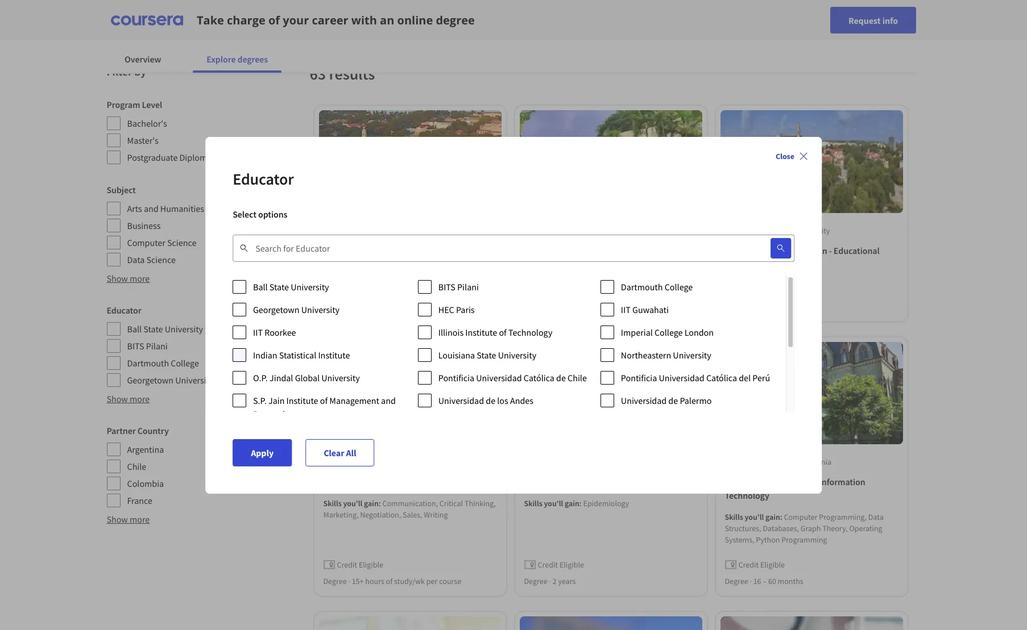 Task type: locate. For each thing, give the bounding box(es) containing it.
0 horizontal spatial in
[[392, 245, 399, 256]]

and inside master of computer and information technology
[[803, 477, 817, 488]]

research right post on the top right
[[543, 237, 574, 247]]

filter by
[[107, 64, 146, 78]]

1
[[352, 302, 356, 312], [753, 302, 757, 312]]

0 horizontal spatial educator
[[107, 305, 141, 316]]

0 horizontal spatial jain
[[269, 395, 285, 406]]

1 vertical spatial s.p. jain institute of management and research
[[253, 395, 396, 420]]

science down computer science
[[146, 254, 176, 266]]

by
[[134, 64, 146, 78]]

3 more from the top
[[130, 514, 150, 525]]

of inside master of science in construction management
[[351, 245, 359, 256]]

0 horizontal spatial católica
[[524, 372, 555, 384]]

research inside select educator options element
[[253, 409, 288, 420]]

2 horizontal spatial :
[[780, 512, 782, 523]]

1 horizontal spatial católica
[[706, 372, 737, 384]]

1 pontificia from the left
[[438, 372, 474, 384]]

Search by keyword search field
[[255, 235, 743, 262]]

show down france
[[107, 514, 128, 525]]

institute up global at the bottom of the page
[[318, 349, 350, 361]]

chile inside select educator options element
[[568, 372, 587, 384]]

dartmouth
[[621, 281, 663, 293], [127, 358, 169, 369]]

1 vertical spatial dartmouth
[[127, 358, 169, 369]]

2 show more button from the top
[[107, 392, 150, 406]]

0 horizontal spatial research
[[253, 409, 288, 420]]

louisiana state university
[[343, 226, 428, 236], [744, 226, 830, 236], [438, 349, 536, 361]]

you'll for marketing,
[[343, 499, 362, 509]]

3 show from the top
[[107, 514, 128, 525]]

0 vertical spatial research
[[543, 237, 574, 247]]

1 horizontal spatial years
[[769, 302, 786, 312]]

skills right thinking, at the left bottom
[[524, 499, 542, 509]]

postgraduate
[[127, 152, 178, 163], [524, 302, 568, 312]]

1 horizontal spatial louisiana state university
[[438, 349, 536, 361]]

pontificia universidad católica de chile
[[438, 372, 587, 384]]

louisiana state university down illinois institute of technology
[[438, 349, 536, 361]]

master of arts in education - educational technology
[[725, 245, 880, 270]]

católica for del
[[706, 372, 737, 384]]

university of pennsylvania
[[744, 457, 831, 468]]

0 vertical spatial skills you'll gain :
[[323, 499, 382, 509]]

2 4 from the left
[[763, 302, 767, 312]]

bits inside educator group
[[127, 341, 144, 352]]

show more down france
[[107, 514, 150, 525]]

show more down data science
[[107, 273, 150, 284]]

1 horizontal spatial bits
[[438, 281, 456, 293]]

1 vertical spatial technology
[[509, 327, 553, 338]]

you'll left epidemiology on the right bottom
[[544, 499, 563, 509]]

2 horizontal spatial in
[[779, 245, 787, 256]]

technology inside master of arts in education - educational technology
[[725, 259, 769, 270]]

1 in from the left
[[392, 245, 399, 256]]

0 vertical spatial jain
[[557, 226, 571, 236]]

georgetown university up roorkee
[[253, 304, 340, 315]]

you'll up structures,
[[745, 512, 764, 523]]

2 more from the top
[[130, 394, 150, 405]]

0 horizontal spatial data
[[127, 254, 145, 266]]

college inside educator group
[[171, 358, 199, 369]]

universidad up palermo
[[659, 372, 705, 384]]

1 horizontal spatial postgraduate
[[524, 302, 568, 312]]

1 horizontal spatial arts
[[762, 245, 777, 256]]

select educator options element
[[233, 276, 794, 426]]

s.p. up the graduate
[[543, 226, 555, 236]]

de for universidad de los andes
[[486, 395, 496, 406]]

diploma right the graduate
[[580, 245, 613, 256]]

you'll for structures,
[[745, 512, 764, 523]]

louisiana up master of science in construction management
[[343, 226, 375, 236]]

technology
[[725, 259, 769, 270], [509, 327, 553, 338], [725, 490, 769, 502]]

1 4 from the left
[[361, 302, 365, 312]]

bits inside select educator options element
[[438, 281, 456, 293]]

louisiana state university up 'search' 'icon'
[[744, 226, 830, 236]]

: left epidemiology on the right bottom
[[579, 499, 582, 509]]

1 horizontal spatial placeholder image
[[520, 617, 702, 631]]

more down data science
[[130, 273, 150, 284]]

master for master of arts in education - educational technology
[[725, 245, 751, 256]]

2 show more from the top
[[107, 394, 150, 405]]

0 vertical spatial dartmouth
[[621, 281, 663, 293]]

1 horizontal spatial bits pilani
[[438, 281, 479, 293]]

with
[[351, 12, 377, 28]]

1 vertical spatial educator
[[107, 305, 141, 316]]

institute up post graduate diploma in management online
[[573, 226, 600, 236]]

college
[[665, 281, 693, 293], [655, 327, 683, 338], [171, 358, 199, 369]]

georgetown university inside educator group
[[127, 375, 214, 386]]

data inside computer programming, data structures, databases, graph theory, operating systems, python programming
[[868, 512, 884, 523]]

you'll
[[343, 499, 362, 509], [544, 499, 563, 509], [745, 512, 764, 523]]

3 in from the left
[[779, 245, 787, 256]]

12
[[613, 302, 621, 312]]

gain left epidemiology on the right bottom
[[565, 499, 579, 509]]

jain down 'jindal'
[[269, 395, 285, 406]]

master inside master of science in construction management
[[323, 245, 349, 256]]

info
[[882, 15, 898, 26]]

subject group
[[107, 183, 214, 267]]

universidad left los
[[438, 395, 484, 406]]

close button
[[771, 146, 813, 166]]

show more button for georgetown
[[107, 392, 150, 406]]

show more for georgetown
[[107, 394, 150, 405]]

1 more from the top
[[130, 273, 150, 284]]

georgetown university up country
[[127, 375, 214, 386]]

research
[[543, 237, 574, 247], [253, 409, 288, 420]]

master of science in construction management link
[[323, 244, 497, 271]]

overview button
[[111, 45, 175, 73]]

in inside master of arts in education - educational technology
[[779, 245, 787, 256]]

years for arts
[[769, 302, 786, 312]]

1 horizontal spatial 1
[[753, 302, 757, 312]]

credit eligible up 15+
[[337, 560, 383, 570]]

2 horizontal spatial louisiana
[[744, 226, 776, 236]]

0 vertical spatial bits
[[438, 281, 456, 293]]

charge
[[227, 12, 265, 28]]

an
[[380, 12, 394, 28]]

0 horizontal spatial 4
[[361, 302, 365, 312]]

1 for master of arts in education - educational technology
[[753, 302, 757, 312]]

subject
[[107, 184, 136, 196]]

ball state university
[[253, 281, 329, 293], [127, 324, 203, 335]]

northeastern university
[[621, 349, 711, 361]]

0 horizontal spatial louisiana
[[343, 226, 375, 236]]

science left construction
[[361, 245, 390, 256]]

0 vertical spatial chile
[[568, 372, 587, 384]]

louisiana up 'search' 'icon'
[[744, 226, 776, 236]]

louisiana state university inside select educator options element
[[438, 349, 536, 361]]

1 vertical spatial computer
[[762, 477, 801, 488]]

in
[[392, 245, 399, 256], [614, 245, 622, 256], [779, 245, 787, 256]]

in for science
[[392, 245, 399, 256]]

católica left del
[[706, 372, 737, 384]]

skills for communication, critical thinking, marketing, negotiation, sales, writing
[[323, 499, 342, 509]]

georgetown up iit roorkee
[[253, 304, 300, 315]]

0 vertical spatial show
[[107, 273, 128, 284]]

chile
[[568, 372, 587, 384], [127, 461, 146, 473]]

2 show from the top
[[107, 394, 128, 405]]

tab list
[[111, 45, 300, 73]]

in inside post graduate diploma in management online
[[614, 245, 622, 256]]

bits pilani
[[438, 281, 479, 293], [127, 341, 168, 352]]

more
[[130, 273, 150, 284], [130, 394, 150, 405], [130, 514, 150, 525]]

4
[[361, 302, 365, 312], [763, 302, 767, 312]]

educator inside dialog
[[233, 169, 294, 189]]

iit left roorkee
[[253, 327, 263, 338]]

1 vertical spatial skills you'll gain :
[[725, 512, 784, 523]]

computer up graph
[[784, 512, 817, 523]]

take charge of your career with an online degree
[[197, 12, 475, 28]]

0 horizontal spatial :
[[379, 499, 381, 509]]

postgraduate inside "program level" 'group'
[[127, 152, 178, 163]]

2 horizontal spatial you'll
[[745, 512, 764, 523]]

more down france
[[130, 514, 150, 525]]

1 horizontal spatial iit
[[621, 304, 631, 315]]

postgraduate for postgraduate diploma · 6 - 12 months
[[524, 302, 568, 312]]

postgraduate down the online at the top right of the page
[[524, 302, 568, 312]]

1 horizontal spatial s.p.
[[543, 226, 555, 236]]

0 horizontal spatial bits pilani
[[127, 341, 168, 352]]

dartmouth college inside educator group
[[127, 358, 199, 369]]

skills you'll gain : up marketing,
[[323, 499, 382, 509]]

pontificia up universidad de los andes on the bottom of the page
[[438, 372, 474, 384]]

months
[[778, 577, 803, 587]]

credit
[[738, 285, 759, 295], [337, 560, 357, 570], [538, 560, 558, 570], [738, 560, 759, 570]]

0 horizontal spatial georgetown university
[[127, 375, 214, 386]]

university of north texas
[[343, 457, 425, 468]]

1 vertical spatial show more
[[107, 394, 150, 405]]

marketing,
[[323, 510, 359, 520]]

0 vertical spatial show more button
[[107, 272, 150, 285]]

1 vertical spatial ball state university
[[127, 324, 203, 335]]

2 in from the left
[[614, 245, 622, 256]]

0 vertical spatial bits pilani
[[438, 281, 479, 293]]

computer for programming,
[[784, 512, 817, 523]]

critical
[[440, 499, 463, 509]]

0 vertical spatial iit
[[621, 304, 631, 315]]

2 1 from the left
[[753, 302, 757, 312]]

degree
[[323, 302, 347, 312], [725, 302, 748, 312], [323, 577, 347, 587], [524, 577, 547, 587], [725, 577, 748, 587]]

3 show more from the top
[[107, 514, 150, 525]]

computer down university of pennsylvania
[[762, 477, 801, 488]]

eligible up hours
[[359, 560, 383, 570]]

palermo
[[680, 395, 712, 406]]

diploma inside "program level" 'group'
[[179, 152, 212, 163]]

filter
[[107, 64, 132, 78]]

ball state university inside select educator options element
[[253, 281, 329, 293]]

credit for communication, critical thinking, marketing, negotiation, sales, writing
[[337, 560, 357, 570]]

program level group
[[107, 98, 214, 165]]

1 show more from the top
[[107, 273, 150, 284]]

15+
[[352, 577, 364, 587]]

1 vertical spatial jain
[[269, 395, 285, 406]]

2 vertical spatial more
[[130, 514, 150, 525]]

computer science
[[127, 237, 196, 249]]

institute down o.p. jindal global university
[[287, 395, 318, 406]]

show more button down france
[[107, 513, 150, 527]]

1 horizontal spatial dartmouth
[[621, 281, 663, 293]]

skills up marketing,
[[323, 499, 342, 509]]

perú
[[753, 372, 770, 384]]

0 vertical spatial data
[[127, 254, 145, 266]]

1 horizontal spatial georgetown university
[[253, 304, 340, 315]]

educator inside group
[[107, 305, 141, 316]]

1 vertical spatial arts
[[762, 245, 777, 256]]

1 vertical spatial research
[[253, 409, 288, 420]]

louisiana
[[343, 226, 375, 236], [744, 226, 776, 236], [438, 349, 475, 361]]

0 vertical spatial ball state university
[[253, 281, 329, 293]]

degree
[[436, 12, 475, 28]]

computer inside subject group
[[127, 237, 165, 249]]

1 degree · 1 - 4 years from the left
[[323, 302, 384, 312]]

master inside master of arts in education - educational technology
[[725, 245, 751, 256]]

1 horizontal spatial in
[[614, 245, 622, 256]]

indian statistical institute
[[253, 349, 350, 361]]

ball inside educator group
[[127, 324, 142, 335]]

louisiana state university up master of science in construction management
[[343, 226, 428, 236]]

s.p.
[[543, 226, 555, 236], [253, 395, 267, 406]]

diploma for postgraduate diploma
[[179, 152, 212, 163]]

2 years from the left
[[769, 302, 786, 312]]

global
[[295, 372, 320, 384]]

2 degree · 1 - 4 years from the left
[[725, 302, 786, 312]]

: for structures,
[[780, 512, 782, 523]]

master of science in construction management
[[323, 245, 451, 270]]

0 vertical spatial arts
[[127, 203, 142, 214]]

skills for computer programming, data structures, databases, graph theory, operating systems, python programming
[[725, 512, 743, 523]]

1 vertical spatial show
[[107, 394, 128, 405]]

you'll up marketing,
[[343, 499, 362, 509]]

2 pontificia from the left
[[621, 372, 657, 384]]

skills you'll gain : up structures,
[[725, 512, 784, 523]]

paris
[[456, 304, 475, 315]]

s.p. jain institute of management and research
[[543, 226, 668, 247], [253, 395, 396, 420]]

diploma left 6
[[570, 302, 598, 312]]

gain for marketing,
[[364, 499, 379, 509]]

data inside subject group
[[127, 254, 145, 266]]

2 vertical spatial show more button
[[107, 513, 150, 527]]

jain up the graduate
[[557, 226, 571, 236]]

eligible up years
[[560, 560, 584, 570]]

career
[[312, 12, 348, 28]]

in inside master of science in construction management
[[392, 245, 399, 256]]

data down computer science
[[127, 254, 145, 266]]

4 for science
[[361, 302, 365, 312]]

show more
[[107, 273, 150, 284], [107, 394, 150, 405], [107, 514, 150, 525]]

1 vertical spatial data
[[868, 512, 884, 523]]

andes
[[510, 395, 534, 406]]

0 vertical spatial diploma
[[179, 152, 212, 163]]

placeholder image
[[319, 617, 501, 631], [520, 617, 702, 631], [720, 617, 903, 631]]

1 vertical spatial s.p.
[[253, 395, 267, 406]]

1 vertical spatial pilani
[[146, 341, 168, 352]]

1 vertical spatial bits
[[127, 341, 144, 352]]

0 horizontal spatial dartmouth college
[[127, 358, 199, 369]]

iit roorkee
[[253, 327, 296, 338]]

in left education
[[779, 245, 787, 256]]

1 horizontal spatial dartmouth college
[[621, 281, 693, 293]]

pilani inside select educator options element
[[457, 281, 479, 293]]

computer down business
[[127, 237, 165, 249]]

master for master of science in construction management
[[323, 245, 349, 256]]

georgetown inside select educator options element
[[253, 304, 300, 315]]

gain up the "databases,"
[[766, 512, 780, 523]]

1 vertical spatial bits pilani
[[127, 341, 168, 352]]

roorkee
[[265, 327, 296, 338]]

hec paris
[[438, 304, 475, 315]]

s.p. jain institute of management and research inside select educator options element
[[253, 395, 396, 420]]

statistical
[[279, 349, 316, 361]]

s.p. down o.p.
[[253, 395, 267, 406]]

graph
[[801, 524, 821, 534]]

london
[[685, 327, 714, 338]]

in left construction
[[392, 245, 399, 256]]

degree for epidemiology
[[524, 577, 547, 587]]

graduate
[[543, 245, 578, 256]]

0 horizontal spatial placeholder image
[[319, 617, 501, 631]]

show up partner
[[107, 394, 128, 405]]

1 show from the top
[[107, 273, 128, 284]]

1 católica from the left
[[524, 372, 555, 384]]

show more button down data science
[[107, 272, 150, 285]]

postgraduate down master's
[[127, 152, 178, 163]]

tab list containing overview
[[111, 45, 300, 73]]

0 vertical spatial postgraduate
[[127, 152, 178, 163]]

skills you'll gain : epidemiology
[[524, 499, 629, 509]]

3 placeholder image from the left
[[720, 617, 903, 631]]

skills you'll gain :
[[323, 499, 382, 509], [725, 512, 784, 523]]

: up the "databases,"
[[780, 512, 782, 523]]

pontificia down northeastern at the right bottom
[[621, 372, 657, 384]]

los
[[497, 395, 508, 406]]

: up the negotiation,
[[379, 499, 381, 509]]

science down humanities
[[167, 237, 196, 249]]

0 horizontal spatial pontificia
[[438, 372, 474, 384]]

1 show more button from the top
[[107, 272, 150, 285]]

1 years from the left
[[367, 302, 384, 312]]

0 vertical spatial educator
[[233, 169, 294, 189]]

2 horizontal spatial louisiana state university
[[744, 226, 830, 236]]

georgetown university
[[253, 304, 340, 315], [127, 375, 214, 386]]

data up operating
[[868, 512, 884, 523]]

2 vertical spatial technology
[[725, 490, 769, 502]]

1 horizontal spatial pilani
[[457, 281, 479, 293]]

católica
[[524, 372, 555, 384], [706, 372, 737, 384]]

python
[[756, 535, 780, 545]]

systems,
[[725, 535, 754, 545]]

1 horizontal spatial pontificia
[[621, 372, 657, 384]]

0 horizontal spatial iit
[[253, 327, 263, 338]]

2 vertical spatial college
[[171, 358, 199, 369]]

state inside educator group
[[144, 324, 163, 335]]

0 horizontal spatial you'll
[[343, 499, 362, 509]]

0 horizontal spatial de
[[486, 395, 496, 406]]

texas
[[407, 457, 425, 468]]

2 vertical spatial show
[[107, 514, 128, 525]]

:
[[379, 499, 381, 509], [579, 499, 582, 509], [780, 512, 782, 523]]

16
[[753, 577, 761, 587]]

research down o.p.
[[253, 409, 288, 420]]

2 horizontal spatial placeholder image
[[720, 617, 903, 631]]

0 horizontal spatial pilani
[[146, 341, 168, 352]]

2 vertical spatial diploma
[[570, 302, 598, 312]]

search image
[[776, 244, 785, 253]]

show
[[107, 273, 128, 284], [107, 394, 128, 405], [107, 514, 128, 525]]

more up partner country
[[130, 394, 150, 405]]

jain inside select educator options element
[[269, 395, 285, 406]]

show more for data
[[107, 273, 150, 284]]

management inside post graduate diploma in management online
[[624, 245, 674, 256]]

0 horizontal spatial bits
[[127, 341, 144, 352]]

2 católica from the left
[[706, 372, 737, 384]]

master of computer and information technology
[[725, 477, 865, 502]]

1 vertical spatial diploma
[[580, 245, 613, 256]]

years down master of arts in education - educational technology
[[769, 302, 786, 312]]

1 vertical spatial ball
[[127, 324, 142, 335]]

diploma for postgraduate diploma · 6 - 12 months
[[570, 302, 598, 312]]

in up 12
[[614, 245, 622, 256]]

0 horizontal spatial years
[[367, 302, 384, 312]]

master inside master of computer and information technology
[[725, 477, 751, 488]]

arts left education
[[762, 245, 777, 256]]

institute down paris
[[465, 327, 497, 338]]

select options
[[233, 208, 287, 220]]

1 1 from the left
[[352, 302, 356, 312]]

credit eligible up years
[[538, 560, 584, 570]]

0 vertical spatial ball
[[253, 281, 268, 293]]

universidad
[[476, 372, 522, 384], [659, 372, 705, 384], [438, 395, 484, 406], [621, 395, 667, 406]]

louisiana state university for arts
[[744, 226, 830, 236]]

de for universidad de palermo
[[669, 395, 678, 406]]

arts inside master of arts in education - educational technology
[[762, 245, 777, 256]]

1 vertical spatial georgetown university
[[127, 375, 214, 386]]

iit right 12
[[621, 304, 631, 315]]

gain up the negotiation,
[[364, 499, 379, 509]]

0 horizontal spatial skills
[[323, 499, 342, 509]]

degree · 1 - 4 years for master of arts in education - educational technology
[[725, 302, 786, 312]]

computer inside computer programming, data structures, databases, graph theory, operating systems, python programming
[[784, 512, 817, 523]]

-
[[829, 245, 832, 256], [357, 302, 360, 312], [609, 302, 611, 312], [759, 302, 761, 312]]

eligible up '60'
[[760, 560, 785, 570]]

management inside select educator options element
[[330, 395, 379, 406]]

georgetown up country
[[127, 375, 173, 386]]

show more up partner
[[107, 394, 150, 405]]

credit eligible up degree · 16 – 60 months
[[738, 560, 785, 570]]

católica up andes
[[524, 372, 555, 384]]

0 horizontal spatial s.p. jain institute of management and research
[[253, 395, 396, 420]]

close
[[776, 151, 794, 161]]

educator group
[[107, 304, 214, 388]]

louisiana down the illinois
[[438, 349, 475, 361]]

imperial college london
[[621, 327, 714, 338]]

show down data science
[[107, 273, 128, 284]]

management
[[610, 226, 654, 236], [624, 245, 674, 256], [323, 259, 374, 270], [330, 395, 379, 406]]

show more button up partner
[[107, 392, 150, 406]]

postgraduate for postgraduate diploma
[[127, 152, 178, 163]]

1 vertical spatial postgraduate
[[524, 302, 568, 312]]

1 horizontal spatial s.p. jain institute of management and research
[[543, 226, 668, 247]]

0 vertical spatial more
[[130, 273, 150, 284]]

arts up business
[[127, 203, 142, 214]]

universidad down northeastern at the right bottom
[[621, 395, 667, 406]]

explore degrees button
[[193, 45, 282, 73]]

1 vertical spatial show more button
[[107, 392, 150, 406]]

3 show more button from the top
[[107, 513, 150, 527]]

0 horizontal spatial 1
[[352, 302, 356, 312]]

skills up structures,
[[725, 512, 743, 523]]

diploma up humanities
[[179, 152, 212, 163]]

education
[[788, 245, 827, 256]]

ball state university inside educator group
[[127, 324, 203, 335]]

years down master of science in construction management
[[367, 302, 384, 312]]

communication,
[[382, 499, 438, 509]]



Task type: vqa. For each thing, say whether or not it's contained in the screenshot.


Task type: describe. For each thing, give the bounding box(es) containing it.
sales,
[[403, 510, 422, 520]]

science for computer science
[[167, 237, 196, 249]]

program
[[107, 99, 140, 110]]

degree for computer programming, data structures, databases, graph theory, operating systems, python programming
[[725, 577, 748, 587]]

humanities
[[160, 203, 204, 214]]

level
[[142, 99, 162, 110]]

take
[[197, 12, 224, 28]]

universidad de los andes
[[438, 395, 534, 406]]

computer for science
[[127, 237, 165, 249]]

credit for computer programming, data structures, databases, graph theory, operating systems, python programming
[[738, 560, 759, 570]]

6
[[603, 302, 607, 312]]

arts and humanities
[[127, 203, 204, 214]]

results
[[329, 64, 375, 84]]

dartmouth inside educator group
[[127, 358, 169, 369]]

skills you'll gain : for structures,
[[725, 512, 784, 523]]

explore
[[207, 53, 236, 65]]

arts inside subject group
[[127, 203, 142, 214]]

credit eligible for epidemiology
[[538, 560, 584, 570]]

1 horizontal spatial you'll
[[544, 499, 563, 509]]

structures,
[[725, 524, 761, 534]]

apply button
[[233, 439, 292, 467]]

postgraduate diploma · 6 - 12 months
[[524, 302, 647, 312]]

partner
[[107, 425, 136, 437]]

eligible down 'search' 'icon'
[[760, 285, 785, 295]]

operating
[[849, 524, 882, 534]]

2 placeholder image from the left
[[520, 617, 702, 631]]

thinking,
[[465, 499, 496, 509]]

dartmouth college inside select educator options element
[[621, 281, 693, 293]]

gain for structures,
[[766, 512, 780, 523]]

1 horizontal spatial de
[[556, 372, 566, 384]]

program level
[[107, 99, 162, 110]]

show for georgetown
[[107, 394, 128, 405]]

in for diploma
[[614, 245, 622, 256]]

post
[[524, 245, 541, 256]]

chile inside partner country "group"
[[127, 461, 146, 473]]

1 horizontal spatial research
[[543, 237, 574, 247]]

partner country group
[[107, 424, 214, 508]]

master's
[[127, 135, 158, 146]]

: for marketing,
[[379, 499, 381, 509]]

illinois institute of technology
[[438, 327, 553, 338]]

louisiana state university for science
[[343, 226, 428, 236]]

degree · 1 - 4 years for master of science in construction management
[[323, 302, 384, 312]]

iit for iit roorkee
[[253, 327, 263, 338]]

computer inside master of computer and information technology
[[762, 477, 801, 488]]

northeastern
[[621, 349, 671, 361]]

georgetown inside educator group
[[127, 375, 173, 386]]

request
[[848, 15, 881, 26]]

jindal
[[270, 372, 293, 384]]

–
[[763, 577, 767, 587]]

pilani inside educator group
[[146, 341, 168, 352]]

per
[[426, 577, 438, 587]]

educator dialog
[[205, 137, 822, 494]]

o.p.
[[253, 372, 268, 384]]

indian
[[253, 349, 277, 361]]

overview
[[125, 53, 161, 65]]

eligible for computer programming, data structures, databases, graph theory, operating systems, python programming
[[760, 560, 785, 570]]

business
[[127, 220, 161, 231]]

0 vertical spatial s.p. jain institute of management and research
[[543, 226, 668, 247]]

country
[[137, 425, 169, 437]]

months
[[622, 302, 647, 312]]

more for georgetown
[[130, 394, 150, 405]]

information
[[819, 477, 865, 488]]

eligible for epidemiology
[[560, 560, 584, 570]]

your
[[283, 12, 309, 28]]

degree · 16 – 60 months
[[725, 577, 803, 587]]

1 vertical spatial college
[[655, 327, 683, 338]]

select
[[233, 208, 256, 220]]

católica for de
[[524, 372, 555, 384]]

north
[[386, 457, 405, 468]]

course
[[439, 577, 461, 587]]

educational
[[834, 245, 880, 256]]

online
[[397, 12, 433, 28]]

degrees
[[237, 53, 268, 65]]

show more button for data
[[107, 272, 150, 285]]

1 horizontal spatial skills
[[524, 499, 542, 509]]

show for data
[[107, 273, 128, 284]]

science inside master of science in construction management
[[361, 245, 390, 256]]

post graduate diploma in management online
[[524, 245, 674, 270]]

programming
[[782, 535, 827, 545]]

2
[[553, 577, 557, 587]]

master for master of computer and information technology
[[725, 477, 751, 488]]

credit eligible for computer programming, data structures, databases, graph theory, operating systems, python programming
[[738, 560, 785, 570]]

louisiana for science
[[343, 226, 375, 236]]

del
[[739, 372, 751, 384]]

options
[[258, 208, 287, 220]]

construction
[[401, 245, 451, 256]]

universidad up los
[[476, 372, 522, 384]]

1 placeholder image from the left
[[319, 617, 501, 631]]

1 horizontal spatial :
[[579, 499, 582, 509]]

credit eligible for communication, critical thinking, marketing, negotiation, sales, writing
[[337, 560, 383, 570]]

hours
[[365, 577, 384, 587]]

data science
[[127, 254, 176, 266]]

imperial
[[621, 327, 653, 338]]

bits pilani inside educator group
[[127, 341, 168, 352]]

bits pilani inside select educator options element
[[438, 281, 479, 293]]

guwahati
[[633, 304, 669, 315]]

dartmouth inside select educator options element
[[621, 281, 663, 293]]

hec
[[438, 304, 454, 315]]

bachelor's
[[127, 118, 167, 129]]

negotiation,
[[360, 510, 401, 520]]

ball inside select educator options element
[[253, 281, 268, 293]]

degree · 2 years
[[524, 577, 576, 587]]

all
[[346, 447, 356, 459]]

argentina
[[127, 444, 164, 456]]

skills you'll gain : for marketing,
[[323, 499, 382, 509]]

60
[[768, 577, 776, 587]]

and inside subject group
[[144, 203, 158, 214]]

credit eligible down 'search' 'icon'
[[738, 285, 785, 295]]

apply
[[251, 447, 274, 459]]

1 for master of science in construction management
[[352, 302, 356, 312]]

in for arts
[[779, 245, 787, 256]]

more for data
[[130, 273, 150, 284]]

years for science
[[367, 302, 384, 312]]

explore degrees
[[207, 53, 268, 65]]

degree for communication, critical thinking, marketing, negotiation, sales, writing
[[323, 577, 347, 587]]

clear all
[[324, 447, 356, 459]]

illinois
[[438, 327, 464, 338]]

0 vertical spatial s.p.
[[543, 226, 555, 236]]

colombia
[[127, 478, 164, 490]]

- inside master of arts in education - educational technology
[[829, 245, 832, 256]]

diploma inside post graduate diploma in management online
[[580, 245, 613, 256]]

of inside master of arts in education - educational technology
[[753, 245, 760, 256]]

post graduate diploma in management online link
[[524, 244, 698, 271]]

pontificia for pontificia universidad católica del perú
[[621, 372, 657, 384]]

o.p. jindal global university
[[253, 372, 360, 384]]

communication, critical thinking, marketing, negotiation, sales, writing
[[323, 499, 496, 520]]

eligible for communication, critical thinking, marketing, negotiation, sales, writing
[[359, 560, 383, 570]]

science for data science
[[146, 254, 176, 266]]

credit for epidemiology
[[538, 560, 558, 570]]

iit for iit guwahati
[[621, 304, 631, 315]]

theory,
[[822, 524, 848, 534]]

0 vertical spatial college
[[665, 281, 693, 293]]

master of arts in education - educational technology link
[[725, 244, 898, 271]]

request info button
[[830, 7, 916, 34]]

coursera image
[[111, 11, 183, 29]]

pontificia for pontificia universidad católica de chile
[[438, 372, 474, 384]]

georgetown university inside select educator options element
[[253, 304, 340, 315]]

technology inside master of computer and information technology
[[725, 490, 769, 502]]

louisiana inside select educator options element
[[438, 349, 475, 361]]

1 horizontal spatial jain
[[557, 226, 571, 236]]

management inside master of science in construction management
[[323, 259, 374, 270]]

technology inside select educator options element
[[509, 327, 553, 338]]

louisiana for arts
[[744, 226, 776, 236]]

4 for arts
[[763, 302, 767, 312]]

years
[[558, 577, 576, 587]]

1 horizontal spatial gain
[[565, 499, 579, 509]]

degree · 15+ hours of study/wk per course
[[323, 577, 461, 587]]

s.p. inside select educator options element
[[253, 395, 267, 406]]

and inside select educator options element
[[381, 395, 396, 406]]

computer programming, data structures, databases, graph theory, operating systems, python programming
[[725, 512, 884, 545]]

clear all button
[[305, 439, 375, 467]]

of inside master of computer and information technology
[[753, 477, 760, 488]]



